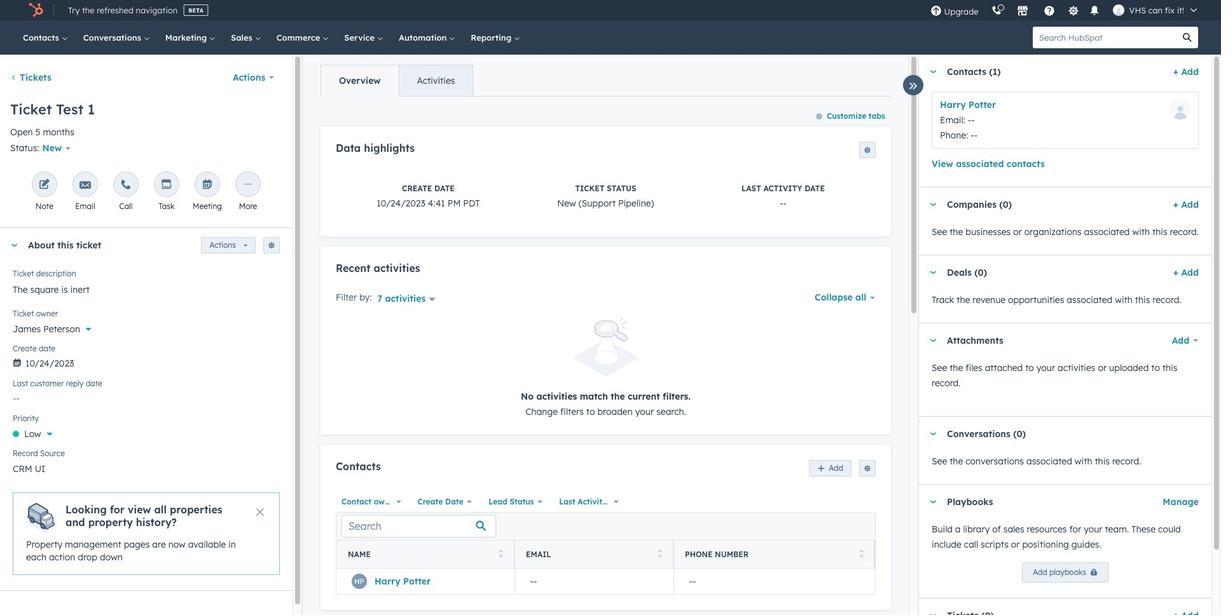 Task type: vqa. For each thing, say whether or not it's contained in the screenshot.
2nd Access element from the bottom
no



Task type: describe. For each thing, give the bounding box(es) containing it.
press to sort. image for first press to sort. element from the right
[[859, 550, 864, 559]]

manage card settings image
[[268, 243, 275, 250]]

Search HubSpot search field
[[1033, 27, 1177, 48]]

create a task image
[[161, 180, 172, 192]]

1 press to sort. element from the left
[[498, 550, 503, 561]]

-- text field
[[13, 387, 280, 407]]

2 press to sort. element from the left
[[657, 550, 662, 561]]

schedule a meeting image
[[202, 180, 213, 192]]

press to sort. image for third press to sort. element from the right
[[498, 550, 503, 559]]

close image
[[256, 509, 264, 517]]

2 caret image from the top
[[929, 433, 937, 436]]



Task type: locate. For each thing, give the bounding box(es) containing it.
navigation
[[321, 65, 473, 97]]

more activities, menu pop up image
[[242, 180, 254, 192]]

make a phone call image
[[120, 180, 132, 192]]

MM/DD/YYYY text field
[[13, 352, 280, 372]]

0 horizontal spatial press to sort. image
[[498, 550, 503, 559]]

0 horizontal spatial press to sort. element
[[498, 550, 503, 561]]

0 vertical spatial alert
[[336, 318, 876, 419]]

2 press to sort. image from the left
[[859, 550, 864, 559]]

marketplaces image
[[1017, 6, 1028, 17]]

3 press to sort. element from the left
[[859, 550, 864, 561]]

press to sort. image
[[498, 550, 503, 559], [859, 550, 864, 559]]

1 press to sort. image from the left
[[498, 550, 503, 559]]

1 horizontal spatial press to sort. element
[[657, 550, 662, 561]]

alert
[[336, 318, 876, 419], [13, 493, 280, 575]]

press to sort. image
[[657, 550, 662, 559]]

1 horizontal spatial alert
[[336, 318, 876, 419]]

0 horizontal spatial alert
[[13, 493, 280, 575]]

0 vertical spatial caret image
[[929, 70, 937, 73]]

Search search field
[[342, 515, 496, 538]]

caret image
[[929, 203, 937, 206], [10, 244, 18, 247], [929, 271, 937, 274], [929, 339, 937, 342], [929, 501, 937, 504]]

jer mill image
[[1113, 4, 1124, 16]]

1 caret image from the top
[[929, 70, 937, 73]]

1 horizontal spatial press to sort. image
[[859, 550, 864, 559]]

create an email image
[[80, 180, 91, 192]]

press to sort. element
[[498, 550, 503, 561], [657, 550, 662, 561], [859, 550, 864, 561]]

2 horizontal spatial press to sort. element
[[859, 550, 864, 561]]

1 vertical spatial alert
[[13, 493, 280, 575]]

create a note image
[[39, 180, 50, 192]]

1 vertical spatial caret image
[[929, 433, 937, 436]]

None text field
[[13, 277, 280, 302]]

menu
[[924, 0, 1206, 20]]

caret image
[[929, 70, 937, 73], [929, 433, 937, 436]]



